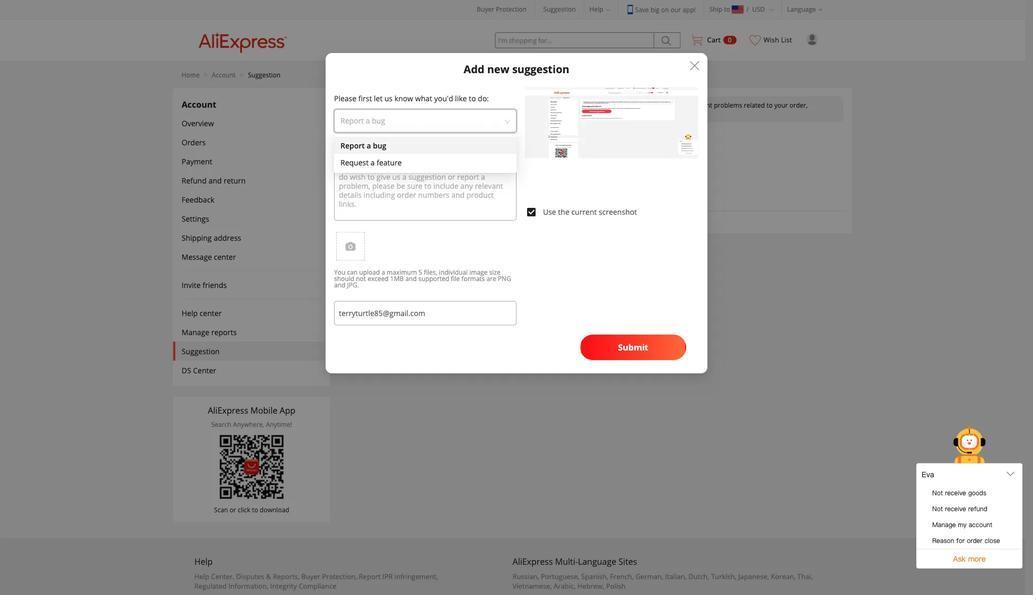 Task type: describe. For each thing, give the bounding box(es) containing it.
aliexpress mobile app search anywhere, anytime!
[[208, 405, 296, 429]]

regulated
[[194, 582, 227, 591]]

2 horizontal spatial your
[[775, 101, 788, 109]]

any suggestions for us? submit your suggestions or feedback here. we read all of them, so we could constantly improve our services.
[[352, 130, 674, 155]]

not receive refund
[[933, 505, 988, 514]]

order
[[967, 537, 983, 545]]

, left spanish "link"
[[578, 572, 580, 582]]

aliexpress.
[[555, 101, 587, 109]]

please
[[453, 109, 472, 118]]

0 vertical spatial help center link
[[491, 109, 528, 118]]

1 vertical spatial bug
[[373, 140, 387, 150]]

upload image
[[345, 241, 356, 252]]

hebrew link
[[578, 582, 603, 591]]

0
[[728, 36, 732, 44]]

0 horizontal spatial or
[[230, 505, 236, 514]]

spanish link
[[582, 572, 607, 582]]

we inside "any suggestions for us? submit your suggestions or feedback here. we read all of them, so we could constantly improve our services."
[[550, 146, 558, 155]]

first
[[359, 93, 372, 103]]

center inside the help help center , disputes & reports , buyer protection , report ipr infringement , regulated information , integrity compliance
[[211, 572, 233, 582]]

you for you haven't submitted any suggestions yet. we would like to hear from you!
[[352, 215, 363, 224]]

, left the polish "link"
[[603, 582, 605, 591]]

my
[[959, 521, 967, 530]]

go
[[474, 109, 481, 118]]

1 horizontal spatial buyer protection link
[[477, 5, 527, 14]]

shipping
[[182, 233, 212, 243]]

use the current screenshot
[[543, 207, 637, 217]]

request
[[341, 157, 369, 167]]

your for us?
[[374, 146, 388, 155]]

can inside you can upload a maximum 5 files, individual image size should not exceed 1mb and supported file formats are png and jpg.
[[347, 268, 358, 277]]

use
[[543, 207, 556, 217]]

could
[[560, 146, 576, 155]]

reports
[[211, 327, 237, 337]]

feature
[[377, 157, 402, 167]]

any inside "this page is to collect your suggestions so we can always improve aliexpress. to receive help with any recent or current problems related to your order, shipment, refund process, etc., please go to"
[[650, 101, 660, 109]]

screen shot image
[[525, 87, 701, 194]]

please first let us know what you'd like to do:
[[334, 93, 489, 103]]

app
[[280, 405, 296, 416]]

Please fill in your email address. field
[[334, 301, 517, 326]]

shipment,
[[360, 109, 390, 118]]

message
[[182, 252, 212, 262]]

order,
[[790, 101, 808, 109]]

ask more
[[954, 554, 986, 565]]

korean
[[771, 572, 794, 582]]

vietnamese
[[513, 582, 551, 591]]

to right related on the right of page
[[767, 101, 773, 109]]

from
[[547, 215, 562, 224]]

to left hear
[[524, 215, 530, 224]]

submitted
[[388, 215, 418, 224]]

are
[[487, 274, 497, 283]]

return
[[224, 175, 246, 185]]

etc.,
[[439, 109, 451, 118]]

we inside "any suggestions for us? submit your suggestions or feedback here. we read all of them, so we could constantly improve our services."
[[480, 146, 490, 155]]

submit for submit button at the right bottom of the page
[[618, 342, 649, 353]]

suggestion up haven't
[[352, 196, 392, 206]]

goods
[[969, 489, 987, 498]]

the
[[558, 207, 570, 217]]

german link
[[636, 572, 662, 582]]

to inside scan or click to download link
[[252, 505, 258, 514]]

dutch
[[689, 572, 708, 582]]

constantly
[[578, 146, 609, 155]]

us?
[[447, 130, 463, 143]]

, left portuguese
[[538, 572, 539, 582]]

add new suggestion
[[464, 62, 570, 76]]

screenshot
[[599, 207, 637, 217]]

multi-
[[555, 556, 578, 567]]

center for help center
[[507, 109, 528, 118]]

2 > from the left
[[240, 70, 244, 79]]

thai
[[798, 572, 812, 582]]

italian
[[666, 572, 685, 582]]

collect
[[404, 101, 423, 109]]

a left feature
[[371, 157, 375, 167]]

please
[[334, 93, 357, 103]]

, left japanese
[[735, 572, 737, 582]]

services.
[[649, 146, 674, 155]]

anywhere,
[[233, 420, 264, 429]]

center for message center
[[214, 252, 236, 262]]

help for help center
[[182, 308, 198, 318]]

2 report a bug from the top
[[341, 140, 387, 150]]

more
[[969, 554, 986, 565]]

message center
[[182, 252, 236, 262]]

0 vertical spatial buyer
[[477, 5, 495, 14]]

help for help help center , disputes & reports , buyer protection , report ipr infringement , regulated information , integrity compliance
[[194, 556, 213, 567]]

, left disputes
[[233, 572, 234, 582]]

disputes & reports link
[[236, 572, 298, 582]]

language link
[[782, 0, 831, 19]]

help left "information"
[[194, 572, 209, 582]]

1 vertical spatial any
[[420, 215, 431, 224]]

ipr
[[383, 572, 393, 582]]

1 horizontal spatial and
[[334, 281, 346, 289]]

, left french
[[607, 572, 609, 582]]

, right integrity
[[298, 572, 300, 582]]

1 vertical spatial buyer protection link
[[302, 572, 356, 582]]

russian
[[513, 572, 538, 582]]

russian link
[[513, 572, 538, 582]]

suggestions inside "this page is to collect your suggestions so we can always improve aliexpress. to receive help with any recent or current problems related to your order, shipment, refund process, etc., please go to"
[[440, 101, 475, 109]]

new
[[487, 62, 510, 76]]

center for help center
[[200, 308, 222, 318]]

them,
[[523, 146, 540, 155]]

invite friends
[[182, 280, 227, 290]]

We take your feedback seriously and even though we may not be able to respond personally, consideration is given to any submission. If you do wish to give us a suggestion or report a problem, please be sure to include any relevant details including order numbers and product links.  text field
[[334, 141, 517, 221]]

bug inside add new suggestion dialog
[[372, 115, 385, 125]]

scan
[[214, 505, 228, 514]]

anytime!
[[266, 420, 292, 429]]

0 horizontal spatial and
[[209, 175, 222, 185]]

1 vertical spatial suggestion link
[[248, 70, 281, 79]]

always
[[507, 101, 527, 109]]

2 horizontal spatial and
[[406, 274, 417, 283]]

suggestion list
[[352, 196, 405, 206]]

list
[[394, 196, 405, 206]]

protection inside the help help center , disputes & reports , buyer protection , report ipr infringement , regulated information , integrity compliance
[[322, 572, 356, 582]]

close image
[[689, 59, 701, 72]]

page
[[374, 101, 388, 109]]

1 vertical spatial like
[[512, 215, 523, 224]]

click
[[238, 505, 250, 514]]

0 vertical spatial suggestion link
[[543, 5, 576, 14]]

help for help center
[[491, 109, 505, 118]]

center for ds center
[[193, 365, 216, 375]]

hear
[[532, 215, 546, 224]]

all
[[506, 146, 513, 155]]

submit for submit suggestions
[[390, 166, 420, 177]]

this
[[360, 101, 372, 109]]

italian link
[[666, 572, 685, 582]]

save
[[635, 5, 649, 14]]

disputes
[[236, 572, 264, 582]]

upload
[[359, 268, 380, 277]]

aliexpress for mobile
[[208, 405, 248, 416]]

improve inside "this page is to collect your suggestions so we can always improve aliexpress. to receive help with any recent or current problems related to your order, shipment, refund process, etc., please go to"
[[529, 101, 554, 109]]

do:
[[478, 93, 489, 103]]

address
[[214, 233, 241, 243]]

, right korean link
[[812, 572, 813, 582]]

arabic link
[[554, 582, 574, 591]]



Task type: vqa. For each thing, say whether or not it's contained in the screenshot.
the right Protection
yes



Task type: locate. For each thing, give the bounding box(es) containing it.
suggestion right account link
[[248, 70, 281, 79]]

0 vertical spatial aliexpress
[[208, 405, 248, 416]]

1 horizontal spatial buyer
[[477, 5, 495, 14]]

or left click
[[230, 505, 236, 514]]

help for help
[[590, 5, 604, 14]]

1 horizontal spatial we
[[550, 146, 558, 155]]

aliexpress up search
[[208, 405, 248, 416]]

your up feature
[[374, 146, 388, 155]]

is
[[390, 101, 395, 109]]

help help center , disputes & reports , buyer protection , report ipr infringement , regulated information , integrity compliance
[[194, 556, 438, 591]]

regulated information link
[[194, 582, 267, 591]]

0 horizontal spatial you
[[334, 268, 346, 277]]

current inside add new suggestion dialog
[[572, 207, 597, 217]]

refund inside "this page is to collect your suggestions so we can always improve aliexpress. to receive help with any recent or current problems related to your order, shipment, refund process, etc., please go to"
[[391, 109, 411, 118]]

a right upload
[[382, 268, 385, 277]]

1 horizontal spatial submit
[[390, 166, 420, 177]]

report a bug up request a feature
[[341, 140, 387, 150]]

aliexpress inside aliexpress mobile app search anywhere, anytime!
[[208, 405, 248, 416]]

a inside you can upload a maximum 5 files, individual image size should not exceed 1mb and supported file formats are png and jpg.
[[382, 268, 385, 277]]

protection
[[496, 5, 527, 14], [322, 572, 356, 582]]

a up request a feature
[[367, 140, 371, 150]]

exceed
[[368, 274, 389, 283]]

receive right to
[[598, 101, 619, 109]]

request a feature
[[341, 157, 402, 167]]

1 vertical spatial we
[[550, 146, 558, 155]]

1 vertical spatial current
[[572, 207, 597, 217]]

we inside "this page is to collect your suggestions so we can always improve aliexpress. to receive help with any recent or current problems related to your order, shipment, refund process, etc., please go to"
[[485, 101, 494, 109]]

supported
[[419, 274, 450, 283]]

0 vertical spatial submit
[[352, 146, 373, 155]]

refund down goods
[[969, 505, 988, 514]]

1 vertical spatial improve
[[610, 146, 635, 155]]

overview
[[182, 118, 214, 128]]

0 vertical spatial can
[[495, 101, 506, 109]]

know
[[395, 93, 413, 103]]

manage for manage reports
[[182, 327, 210, 337]]

current right the
[[572, 207, 597, 217]]

> right account link
[[240, 70, 244, 79]]

0 horizontal spatial buyer protection link
[[302, 572, 356, 582]]

0 horizontal spatial our
[[637, 146, 647, 155]]

file
[[451, 274, 460, 283]]

spanish
[[582, 572, 607, 582]]

0 vertical spatial improve
[[529, 101, 554, 109]]

0 horizontal spatial refund
[[391, 109, 411, 118]]

german
[[636, 572, 662, 582]]

2 vertical spatial report
[[359, 572, 381, 582]]

turkish link
[[712, 572, 735, 582]]

&
[[266, 572, 271, 582]]

0 vertical spatial for
[[431, 130, 445, 143]]

submit suggestions
[[390, 166, 472, 177]]

1 horizontal spatial for
[[957, 537, 965, 545]]

suggestion link up 'i'm shopping for...' text box in the top of the page
[[543, 5, 576, 14]]

0 vertical spatial report
[[341, 115, 364, 125]]

improve right the constantly on the right
[[610, 146, 635, 155]]

, left hebrew link
[[574, 582, 576, 591]]

friends
[[203, 280, 227, 290]]

like inside add new suggestion dialog
[[455, 93, 467, 103]]

0 vertical spatial report a bug
[[341, 115, 385, 125]]

submit inside "any suggestions for us? submit your suggestions or feedback here. we read all of them, so we could constantly improve our services."
[[352, 146, 373, 155]]

0 horizontal spatial manage
[[182, 327, 210, 337]]

we left could
[[550, 146, 558, 155]]

not for not receive refund
[[933, 505, 943, 514]]

home
[[182, 70, 200, 79]]

suggestion
[[513, 62, 570, 76]]

we right yet.
[[481, 215, 491, 224]]

0 vertical spatial language
[[788, 5, 816, 14]]

files,
[[424, 268, 438, 277]]

and left '5'
[[406, 274, 417, 283]]

of
[[515, 146, 521, 155]]

to right click
[[252, 505, 258, 514]]

0 horizontal spatial protection
[[322, 572, 356, 582]]

center down address on the top left
[[214, 252, 236, 262]]

download
[[260, 505, 289, 514]]

0 vertical spatial our
[[671, 5, 681, 14]]

aliexpress multi-language sites russian , portuguese , spanish , french , german , italian , dutch , turkish , japanese , korean , thai , vietnamese , arabic , hebrew , polish
[[513, 556, 813, 591]]

any
[[352, 130, 370, 143]]

1 vertical spatial so
[[541, 146, 548, 155]]

any right with
[[650, 101, 660, 109]]

2 vertical spatial receive
[[946, 505, 967, 514]]

refund down 'know'
[[391, 109, 411, 118]]

language
[[788, 5, 816, 14], [578, 556, 617, 567]]

any right submitted
[[420, 215, 431, 224]]

orders
[[182, 137, 206, 147]]

center up manage reports
[[200, 308, 222, 318]]

0 vertical spatial bug
[[372, 115, 385, 125]]

receive inside "this page is to collect your suggestions so we can always improve aliexpress. to receive help with any recent or current problems related to your order, shipment, refund process, etc., please go to"
[[598, 101, 619, 109]]

wish list
[[764, 35, 792, 45]]

your left order, on the top
[[775, 101, 788, 109]]

, left integrity
[[267, 582, 269, 591]]

your inside "any suggestions for us? submit your suggestions or feedback here. we read all of them, so we could constantly improve our services."
[[374, 146, 388, 155]]

0 vertical spatial like
[[455, 93, 467, 103]]

for left the order
[[957, 537, 965, 545]]

bug down page
[[372, 115, 385, 125]]

you left haven't
[[352, 215, 363, 224]]

, left italian link
[[662, 572, 664, 582]]

for inside "any suggestions for us? submit your suggestions or feedback here. we read all of them, so we could constantly improve our services."
[[431, 130, 445, 143]]

1 vertical spatial account
[[182, 98, 216, 110]]

language up spanish "link"
[[578, 556, 617, 567]]

bug
[[372, 115, 385, 125], [373, 140, 387, 150]]

1mb
[[390, 274, 404, 283]]

, left thai
[[794, 572, 796, 582]]

0 horizontal spatial language
[[578, 556, 617, 567]]

report up request
[[341, 140, 365, 150]]

0 vertical spatial protection
[[496, 5, 527, 14]]

you
[[352, 215, 363, 224], [334, 268, 346, 277]]

1 horizontal spatial >
[[240, 70, 244, 79]]

1 vertical spatial refund
[[969, 505, 988, 514]]

so inside "any suggestions for us? submit your suggestions or feedback here. we read all of them, so we could constantly improve our services."
[[541, 146, 548, 155]]

0 vertical spatial current
[[691, 101, 713, 109]]

0 horizontal spatial we
[[485, 101, 494, 109]]

0 vertical spatial we
[[485, 101, 494, 109]]

our left services.
[[637, 146, 647, 155]]

and left return
[[209, 175, 222, 185]]

account link
[[212, 70, 236, 79]]

reason for order close
[[933, 537, 1001, 545]]

1 horizontal spatial aliexpress
[[513, 556, 553, 567]]

1 vertical spatial help center link
[[194, 572, 233, 582]]

1 horizontal spatial refund
[[969, 505, 988, 514]]

or left feedback
[[426, 146, 433, 155]]

0 horizontal spatial submit
[[352, 146, 373, 155]]

help up 'i'm shopping for...' text box in the top of the page
[[590, 5, 604, 14]]

5
[[419, 268, 422, 277]]

add
[[464, 62, 485, 76]]

,
[[233, 572, 234, 582], [298, 572, 300, 582], [356, 572, 357, 582], [436, 572, 438, 582], [538, 572, 539, 582], [578, 572, 580, 582], [607, 572, 609, 582], [632, 572, 634, 582], [662, 572, 664, 582], [685, 572, 687, 582], [708, 572, 710, 582], [735, 572, 737, 582], [768, 572, 769, 582], [794, 572, 796, 582], [812, 572, 813, 582], [267, 582, 269, 591], [551, 582, 552, 591], [574, 582, 576, 591], [603, 582, 605, 591]]

1 vertical spatial protection
[[322, 572, 356, 582]]

1 vertical spatial buyer
[[302, 572, 320, 582]]

would
[[493, 215, 511, 224]]

report up any
[[341, 115, 364, 125]]

with
[[635, 101, 648, 109]]

aliexpress up russian link
[[513, 556, 553, 567]]

us
[[385, 93, 393, 103]]

0 horizontal spatial so
[[477, 101, 484, 109]]

home link
[[182, 70, 200, 79]]

not
[[356, 274, 366, 283]]

2 not from the top
[[933, 505, 943, 514]]

we left read
[[480, 146, 490, 155]]

1 vertical spatial center
[[200, 308, 222, 318]]

korean link
[[771, 572, 794, 582]]

to left do:
[[469, 93, 476, 103]]

buyer inside the help help center , disputes & reports , buyer protection , report ipr infringement , regulated information , integrity compliance
[[302, 572, 320, 582]]

help up manage reports
[[182, 308, 198, 318]]

to right is
[[396, 101, 402, 109]]

can inside "this page is to collect your suggestions so we can always improve aliexpress. to receive help with any recent or current problems related to your order, shipment, refund process, etc., please go to"
[[495, 101, 506, 109]]

1 vertical spatial not
[[933, 505, 943, 514]]

>
[[204, 70, 208, 79], [240, 70, 244, 79]]

vietnamese link
[[513, 582, 551, 591]]

submit inside submit button
[[618, 342, 649, 353]]

report left ipr
[[359, 572, 381, 582]]

2 vertical spatial submit
[[618, 342, 649, 353]]

current
[[691, 101, 713, 109], [572, 207, 597, 217]]

0 horizontal spatial your
[[374, 146, 388, 155]]

suggestion
[[543, 5, 576, 14], [248, 70, 281, 79], [352, 196, 392, 206], [182, 346, 220, 356]]

1 vertical spatial manage
[[933, 521, 956, 530]]

manage up reason
[[933, 521, 956, 530]]

> right the home link
[[204, 70, 208, 79]]

ship
[[710, 5, 723, 14]]

a down this
[[366, 115, 370, 125]]

our inside "any suggestions for us? submit your suggestions or feedback here. we read all of them, so we could constantly improve our services."
[[637, 146, 647, 155]]

report inside add new suggestion dialog
[[341, 115, 364, 125]]

invite
[[182, 280, 201, 290]]

can left "always"
[[495, 101, 506, 109]]

you!
[[563, 215, 576, 224]]

so inside "this page is to collect your suggestions so we can always improve aliexpress. to receive help with any recent or current problems related to your order, shipment, refund process, etc., please go to"
[[477, 101, 484, 109]]

you inside you can upload a maximum 5 files, individual image size should not exceed 1mb and supported file formats are png and jpg.
[[334, 268, 346, 277]]

help center link up "any suggestions for us? submit your suggestions or feedback here. we read all of them, so we could constantly improve our services."
[[491, 109, 528, 118]]

japanese
[[739, 572, 768, 582]]

1 vertical spatial you
[[334, 268, 346, 277]]

1 vertical spatial report a bug
[[341, 140, 387, 150]]

not down not receive goods
[[933, 505, 943, 514]]

1 vertical spatial or
[[426, 146, 433, 155]]

2 horizontal spatial submit
[[618, 342, 649, 353]]

buyer protection link
[[477, 5, 527, 14], [302, 572, 356, 582]]

report a bug down this
[[341, 115, 385, 125]]

1 vertical spatial submit
[[390, 166, 420, 177]]

what
[[415, 93, 432, 103]]

so right the them,
[[541, 146, 548, 155]]

receive up not receive refund
[[946, 489, 967, 498]]

dutch link
[[689, 572, 708, 582]]

for left us?
[[431, 130, 445, 143]]

1 vertical spatial our
[[637, 146, 647, 155]]

0 horizontal spatial buyer
[[302, 572, 320, 582]]

1 vertical spatial aliexpress
[[513, 556, 553, 567]]

or inside "this page is to collect your suggestions so we can always improve aliexpress. to receive help with any recent or current problems related to your order, shipment, refund process, etc., please go to"
[[683, 101, 689, 109]]

center up "any suggestions for us? submit your suggestions or feedback here. we read all of them, so we could constantly improve our services."
[[507, 109, 528, 118]]

0 vertical spatial account
[[212, 70, 236, 79]]

suggestion link right account link
[[248, 70, 281, 79]]

read
[[491, 146, 505, 155]]

I'm shopping for... text field
[[495, 32, 654, 48]]

suggestion up 'i'm shopping for...' text box in the top of the page
[[543, 5, 576, 14]]

1 > from the left
[[204, 70, 208, 79]]

our right on
[[671, 5, 681, 14]]

1 horizontal spatial manage
[[933, 521, 956, 530]]

0 vertical spatial we
[[480, 146, 490, 155]]

0 vertical spatial you
[[352, 215, 363, 224]]

0 vertical spatial or
[[683, 101, 689, 109]]

0 horizontal spatial help center link
[[194, 572, 233, 582]]

like up please on the left top of the page
[[455, 93, 467, 103]]

, left dutch "link"
[[685, 572, 687, 582]]

arabic
[[554, 582, 574, 591]]

1 horizontal spatial or
[[426, 146, 433, 155]]

aliexpress inside aliexpress multi-language sites russian , portuguese , spanish , french , german , italian , dutch , turkish , japanese , korean , thai , vietnamese , arabic , hebrew , polish
[[513, 556, 553, 567]]

None submit
[[654, 32, 681, 48]]

1 report a bug from the top
[[341, 115, 385, 125]]

reports
[[273, 572, 298, 582]]

1 not from the top
[[933, 489, 943, 498]]

your for to
[[425, 101, 438, 109]]

0 horizontal spatial like
[[455, 93, 467, 103]]

this page is to collect your suggestions so we can always improve aliexpress. to receive help with any recent or current problems related to your order, shipment, refund process, etc., please go to
[[360, 101, 808, 118]]

receive for not receive goods
[[946, 489, 967, 498]]

1 horizontal spatial protection
[[496, 5, 527, 14]]

account right home
[[212, 70, 236, 79]]

you left "not"
[[334, 268, 346, 277]]

2 vertical spatial center
[[211, 572, 233, 582]]

aliexpress
[[208, 405, 248, 416], [513, 556, 553, 567]]

submit suggestions button
[[352, 159, 511, 185]]

polish
[[606, 582, 626, 591]]

help right go
[[491, 109, 505, 118]]

like
[[455, 93, 467, 103], [512, 215, 523, 224]]

you for you can upload a maximum 5 files, individual image size should not exceed 1mb and supported file formats are png and jpg.
[[334, 268, 346, 277]]

0 vertical spatial not
[[933, 489, 943, 498]]

1 horizontal spatial language
[[788, 5, 816, 14]]

improve inside "any suggestions for us? submit your suggestions or feedback here. we read all of them, so we could constantly improve our services."
[[610, 146, 635, 155]]

to
[[589, 101, 596, 109]]

, left german
[[632, 572, 634, 582]]

help up regulated
[[194, 556, 213, 567]]

suggestion up ds center
[[182, 346, 220, 356]]

1 vertical spatial report
[[341, 140, 365, 150]]

0 horizontal spatial can
[[347, 268, 358, 277]]

report a bug inside add new suggestion dialog
[[341, 115, 385, 125]]

or inside "any suggestions for us? submit your suggestions or feedback here. we read all of them, so we could constantly improve our services."
[[426, 146, 433, 155]]

, right ipr
[[436, 572, 438, 582]]

language inside aliexpress multi-language sites russian , portuguese , spanish , french , german , italian , dutch , turkish , japanese , korean , thai , vietnamese , arabic , hebrew , polish
[[578, 556, 617, 567]]

1 horizontal spatial suggestion link
[[543, 5, 576, 14]]

you'd
[[434, 93, 453, 103]]

wish list link
[[745, 19, 798, 54]]

can up jpg.
[[347, 268, 358, 277]]

app!
[[683, 5, 696, 14]]

like right would
[[512, 215, 523, 224]]

settings
[[182, 214, 209, 224]]

related
[[744, 101, 765, 109]]

we right go
[[485, 101, 494, 109]]

center right ds
[[193, 365, 216, 375]]

0 vertical spatial center
[[507, 109, 528, 118]]

0 vertical spatial so
[[477, 101, 484, 109]]

help
[[621, 101, 634, 109]]

current inside "this page is to collect your suggestions so we can always improve aliexpress. to receive help with any recent or current problems related to your order, shipment, refund process, etc., please go to"
[[691, 101, 713, 109]]

0 vertical spatial buyer protection link
[[477, 5, 527, 14]]

1 horizontal spatial help center link
[[491, 109, 528, 118]]

0 vertical spatial any
[[650, 101, 660, 109]]

1 horizontal spatial improve
[[610, 146, 635, 155]]

, left ipr
[[356, 572, 357, 582]]

manage for manage my account
[[933, 521, 956, 530]]

receive down not receive goods
[[946, 505, 967, 514]]

suggestions inside button
[[422, 166, 472, 177]]

manage down help center
[[182, 327, 210, 337]]

add new suggestion dialog
[[326, 53, 708, 386]]

, left arabic link
[[551, 582, 552, 591]]

not down eva
[[933, 489, 943, 498]]

to inside add new suggestion dialog
[[469, 93, 476, 103]]

sites
[[619, 556, 637, 567]]

0 horizontal spatial for
[[431, 130, 445, 143]]

our inside save big on our app! link
[[671, 5, 681, 14]]

1 horizontal spatial you
[[352, 215, 363, 224]]

aliexpress for multi-
[[513, 556, 553, 567]]

submit button
[[580, 335, 687, 360]]

help center link left disputes
[[194, 572, 233, 582]]

improve right "always"
[[529, 101, 554, 109]]

2 horizontal spatial or
[[683, 101, 689, 109]]

not for not receive goods
[[933, 489, 943, 498]]

center left disputes
[[211, 572, 233, 582]]

1 vertical spatial for
[[957, 537, 965, 545]]

your left etc.,
[[425, 101, 438, 109]]

1 vertical spatial we
[[481, 215, 491, 224]]

receive for not receive refund
[[946, 505, 967, 514]]

hebrew
[[578, 582, 603, 591]]

1 vertical spatial center
[[193, 365, 216, 375]]

current left problems in the top right of the page
[[691, 101, 713, 109]]

0 horizontal spatial current
[[572, 207, 597, 217]]

so right please on the left top of the page
[[477, 101, 484, 109]]

language up list
[[788, 5, 816, 14]]

improve
[[529, 101, 554, 109], [610, 146, 635, 155]]

you haven't submitted any suggestions yet. we would like to hear from you!
[[352, 215, 576, 224]]

save big on our app!
[[635, 5, 696, 14]]

1 horizontal spatial like
[[512, 215, 523, 224]]

compliance
[[299, 582, 337, 591]]

to right 'ship' at the top right of the page
[[724, 5, 730, 14]]

report inside the help help center , disputes & reports , buyer protection , report ipr infringement , regulated information , integrity compliance
[[359, 572, 381, 582]]

0 vertical spatial center
[[214, 252, 236, 262]]

payment
[[182, 156, 212, 166]]

1 horizontal spatial any
[[650, 101, 660, 109]]

0 vertical spatial receive
[[598, 101, 619, 109]]

, left korean link
[[768, 572, 769, 582]]

1 vertical spatial receive
[[946, 489, 967, 498]]

1 horizontal spatial so
[[541, 146, 548, 155]]

suggestion link
[[543, 5, 576, 14], [248, 70, 281, 79]]

to right go
[[483, 109, 489, 118]]

0 horizontal spatial improve
[[529, 101, 554, 109]]

submit inside submit suggestions button
[[390, 166, 420, 177]]

, left "turkish" link
[[708, 572, 710, 582]]

thai link
[[798, 572, 812, 582]]

or right recent
[[683, 101, 689, 109]]



